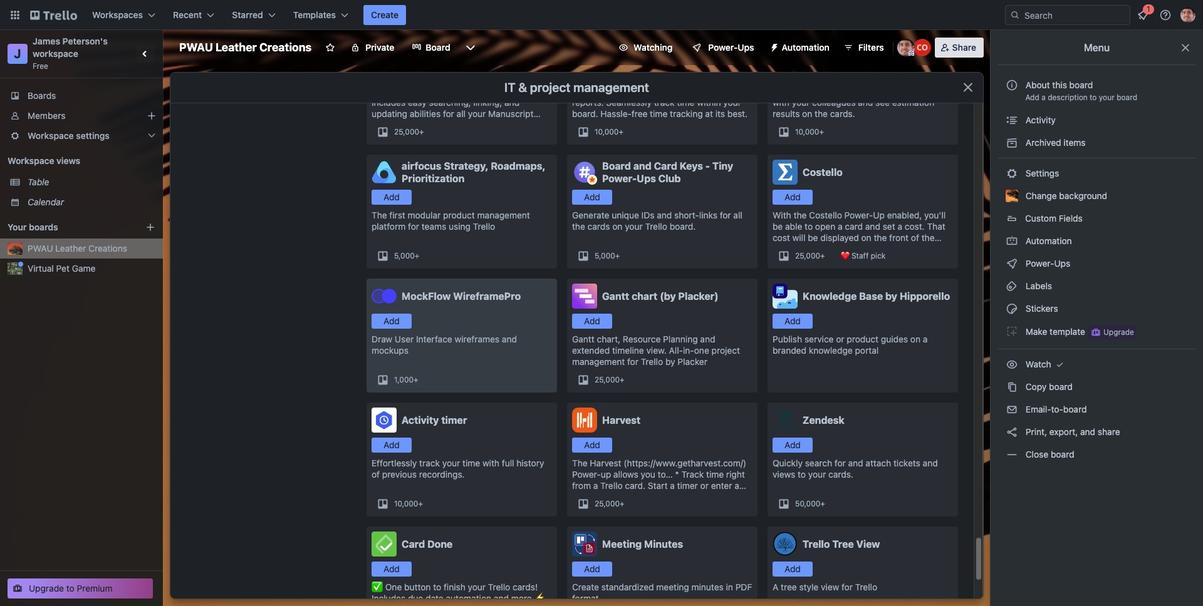 Task type: vqa. For each thing, say whether or not it's contained in the screenshot.
your within the the About this board Add a description to your board
yes



Task type: describe. For each thing, give the bounding box(es) containing it.
extended
[[572, 345, 610, 356]]

copy
[[1026, 382, 1047, 392]]

+ down modular
[[415, 251, 420, 261]]

all inside generate unique ids and short-links for all the cards on your trello board.
[[734, 210, 743, 221]]

+ down hassle-
[[619, 127, 624, 137]]

colleagues
[[812, 97, 856, 108]]

ups inside the power-ups button
[[738, 42, 754, 53]]

+ down abilities in the left of the page
[[419, 127, 424, 137]]

view.
[[647, 345, 667, 356]]

best.
[[728, 108, 748, 119]]

time right free
[[650, 108, 668, 119]]

board down export,
[[1051, 449, 1075, 460]]

sm image inside automation button
[[764, 38, 782, 55]]

25,000 left ❤️
[[795, 251, 820, 261]]

🚀 effortless time tracking and instant reports. seamlessly track time within your board. hassle-free time tracking at its best.
[[572, 86, 748, 119]]

publish service or product guides on a branded knowledge portal
[[773, 334, 928, 356]]

0 vertical spatial views
[[56, 155, 80, 166]]

done
[[427, 539, 453, 550]]

5,000 + for airfocus strategy, roadmaps, prioritization
[[394, 251, 420, 261]]

teams
[[422, 221, 446, 232]]

pdf
[[736, 582, 752, 593]]

quickly search for and attach tickets and views to your cards.
[[773, 458, 938, 480]]

change background
[[1024, 191, 1108, 201]]

board and card keys - tiny power-ups club
[[602, 160, 733, 184]]

+ down the recordings.
[[418, 500, 423, 509]]

workspace settings button
[[0, 126, 163, 146]]

interface
[[416, 334, 452, 345]]

to inside about this board add a description to your board
[[1090, 93, 1097, 102]]

filters
[[859, 42, 884, 53]]

see
[[876, 97, 890, 108]]

0 vertical spatial tracking
[[647, 86, 680, 97]]

modular
[[408, 210, 441, 221]]

-
[[706, 160, 710, 172]]

add button for airfocus strategy, roadmaps, prioritization
[[372, 190, 412, 205]]

time left 'within'
[[677, 97, 695, 108]]

boards
[[29, 222, 58, 233]]

1,000
[[394, 375, 414, 385]]

workspace for workspace views
[[8, 155, 54, 166]]

for inside "the first modular product management platform for teams using trello"
[[408, 221, 419, 232]]

trello tree view
[[803, 539, 880, 550]]

one
[[385, 582, 402, 593]]

share
[[1098, 427, 1120, 437]]

settings
[[1024, 168, 1059, 179]]

this member is an admin of this board. image
[[909, 51, 914, 56]]

recordings.
[[419, 469, 465, 480]]

time up seamlessly
[[627, 86, 644, 97]]

free
[[632, 108, 648, 119]]

and inside ✅ one button to finish your trello cards! includes due date automation and more ⚡️
[[494, 594, 509, 604]]

timer
[[441, 415, 467, 426]]

track inside the effortlessly track your time with full history of previous recordings.
[[419, 458, 440, 469]]

leather inside text box
[[216, 41, 257, 54]]

board for board and card keys - tiny power-ups club
[[602, 160, 631, 172]]

your inside quickly search for and attach tickets and views to your cards.
[[808, 469, 826, 480]]

+ down unique
[[615, 251, 620, 261]]

trello right view
[[855, 582, 878, 593]]

on inside publish service or product guides on a branded knowledge portal
[[911, 334, 921, 345]]

board up print, export, and share
[[1064, 404, 1087, 415]]

add for board and card keys - tiny power-ups club
[[584, 192, 600, 202]]

generate
[[572, 210, 610, 221]]

add inside about this board add a description to your board
[[1026, 93, 1040, 102]]

stickers link
[[998, 299, 1196, 319]]

and inside the planning poker — estimate cards in real-time with your colleagues and see estimation results on the cards.
[[858, 97, 873, 108]]

workspace settings
[[28, 130, 110, 141]]

Search field
[[1020, 6, 1130, 24]]

trello inside gantt chart, resource planning and extended timeline view. all-in-one project management for trello by placker
[[641, 357, 663, 367]]

and inside the 'draw user interface wireframes and mockups'
[[502, 334, 517, 345]]

+ left ❤️
[[820, 251, 825, 261]]

add button for mockflow wireframepro
[[372, 314, 412, 329]]

starred
[[232, 9, 263, 20]]

close board
[[1024, 449, 1075, 460]]

due
[[408, 594, 423, 604]]

archived
[[1026, 137, 1062, 148]]

trello.
[[502, 86, 526, 97]]

with inside the planning poker — estimate cards in real-time with your colleagues and see estimation results on the cards.
[[773, 97, 790, 108]]

1 vertical spatial tracking
[[670, 108, 703, 119]]

calendar link
[[28, 196, 155, 209]]

first
[[390, 210, 405, 221]]

chart
[[632, 291, 658, 302]]

automation inside 'link'
[[1024, 236, 1072, 246]]

power- inside button
[[708, 42, 738, 53]]

email-to-board link
[[998, 400, 1196, 420]]

sm image for stickers
[[1006, 303, 1019, 315]]

25,000 + up meeting
[[595, 500, 625, 509]]

within
[[697, 97, 721, 108]]

project inside gantt chart, resource planning and extended timeline view. all-in-one project management for trello by placker
[[712, 345, 740, 356]]

5,000 for board and card keys - tiny power-ups club
[[595, 251, 615, 261]]

email-to-board
[[1024, 404, 1087, 415]]

sm image for copy board
[[1006, 381, 1019, 394]]

labels
[[1024, 281, 1052, 291]]

sm image for automation
[[1006, 235, 1019, 248]]

custom fields
[[1025, 213, 1083, 224]]

service
[[805, 334, 834, 345]]

add board image
[[145, 223, 155, 233]]

add for mockflow wireframepro
[[384, 316, 400, 327]]

estimation
[[892, 97, 935, 108]]

pet
[[56, 263, 70, 274]]

search image
[[1010, 10, 1020, 20]]

change background link
[[998, 186, 1196, 206]]

searching,
[[429, 97, 471, 108]]

virtual pet game link
[[28, 263, 155, 275]]

results
[[773, 108, 800, 119]]

james peterson (jamespeterson93) image
[[1181, 8, 1196, 23]]

minutes
[[692, 582, 724, 593]]

on inside generate unique ids and short-links for all the cards on your trello board.
[[613, 221, 623, 232]]

ups inside power-ups "link"
[[1055, 258, 1071, 269]]

+ up meeting
[[620, 500, 625, 509]]

10,000 for free
[[595, 127, 619, 137]]

back to home image
[[30, 5, 77, 25]]

pwau leather creations inside pwau leather creations link
[[28, 243, 127, 254]]

all-
[[669, 345, 683, 356]]

pwau leather creations link
[[28, 243, 155, 255]]

add button for meeting minutes
[[572, 562, 612, 577]]

sm image for watch
[[1006, 359, 1019, 371]]

knowledge
[[809, 345, 853, 356]]

for inside generate unique ids and short-links for all the cards on your trello board.
[[720, 210, 731, 221]]

customize views image
[[464, 41, 477, 54]]

upgrade button
[[1089, 325, 1137, 340]]

25,000 + down timeline
[[595, 375, 625, 385]]

portal
[[855, 345, 879, 356]]

management inside gantt chart, resource planning and extended timeline view. all-in-one project management for trello by placker
[[572, 357, 625, 367]]

power-ups inside the power-ups button
[[708, 42, 754, 53]]

premium
[[77, 584, 113, 594]]

+ down colleagues
[[819, 127, 824, 137]]

of
[[372, 469, 380, 480]]

copy board
[[1024, 382, 1073, 392]]

publish
[[773, 334, 802, 345]]

watch link
[[998, 355, 1196, 375]]

1 horizontal spatial by
[[886, 291, 898, 302]]

50,000
[[795, 500, 821, 509]]

add button for trello tree view
[[773, 562, 813, 577]]

background
[[1059, 191, 1108, 201]]

generate unique ids and short-links for all the cards on your trello board.
[[572, 210, 743, 232]]

close board link
[[998, 445, 1196, 465]]

creations inside pwau leather creations text box
[[259, 41, 312, 54]]

0 horizontal spatial card
[[402, 539, 425, 550]]

Board name text field
[[173, 38, 318, 58]]

and inside board and card keys - tiny power-ups club
[[634, 160, 652, 172]]

+ down search
[[821, 500, 825, 509]]

in inside create standardized meeting minutes in pdf format
[[726, 582, 733, 593]]

a tree style view for trello
[[773, 582, 878, 593]]

a inside publish service or product guides on a branded knowledge portal
[[923, 334, 928, 345]]

add button for gantt chart (by placker)
[[572, 314, 612, 329]]

trello left the tree
[[803, 539, 830, 550]]

5,000 + for board and card keys - tiny power-ups club
[[595, 251, 620, 261]]

product for base
[[847, 334, 879, 345]]

into
[[484, 86, 499, 97]]

add button for costello
[[773, 190, 813, 205]]

add for activity timer
[[384, 440, 400, 451]]

christina overa (christinaovera) image
[[914, 39, 931, 56]]

add for gantt chart (by placker)
[[584, 316, 600, 327]]

❤️ staff pick
[[840, 251, 886, 261]]

1 notification image
[[1136, 8, 1151, 23]]

track inside the '🚀 effortless time tracking and instant reports. seamlessly track time within your board. hassle-free time tracking at its best.'
[[654, 97, 675, 108]]

change
[[1026, 191, 1057, 201]]

pwau leather creations inside pwau leather creations text box
[[179, 41, 312, 54]]

full
[[502, 458, 514, 469]]

✅
[[372, 582, 383, 593]]

board up the description
[[1070, 80, 1093, 90]]

settings
[[76, 130, 110, 141]]

card inside board and card keys - tiny power-ups club
[[654, 160, 677, 172]]

your inside the effortlessly track your time with full history of previous recordings.
[[442, 458, 460, 469]]

power-ups inside power-ups "link"
[[1024, 258, 1073, 269]]

wireframes
[[455, 334, 500, 345]]

25,000 down extended
[[595, 375, 620, 385]]

sm image inside watch link
[[1054, 359, 1066, 371]]

add for harvest
[[584, 440, 600, 451]]

10,000 for results
[[795, 127, 819, 137]]

25,000 down updating
[[394, 127, 419, 137]]

views inside quickly search for and attach tickets and views to your cards.
[[773, 469, 796, 480]]

and right tickets
[[923, 458, 938, 469]]

or
[[836, 334, 845, 345]]

your inside generate unique ids and short-links for all the cards on your trello board.
[[625, 221, 643, 232]]

private button
[[343, 38, 402, 58]]

add button for zendesk
[[773, 438, 813, 453]]

meeting minutes
[[602, 539, 683, 550]]

planning poker — estimate cards in real-time with your colleagues and see estimation results on the cards.
[[773, 86, 953, 119]]

activity timer
[[402, 415, 467, 426]]

board link
[[405, 38, 458, 58]]

harvest
[[602, 415, 641, 426]]

and inside gantt chart, resource planning and extended timeline view. all-in-one project management for trello by placker
[[700, 334, 715, 345]]

make template
[[1024, 326, 1086, 337]]

cards inside generate unique ids and short-links for all the cards on your trello board.
[[588, 221, 610, 232]]

add for trello tree view
[[785, 564, 801, 575]]

star or unstar board image
[[325, 43, 335, 53]]

sm image for email-to-board
[[1006, 404, 1019, 416]]

for right view
[[842, 582, 853, 593]]

pwau inside pwau leather creations link
[[28, 243, 53, 254]]

+ down user
[[414, 375, 418, 385]]

the inside the planning poker — estimate cards in real-time with your colleagues and see estimation results on the cards.
[[815, 108, 828, 119]]

upgrade to premium
[[29, 584, 113, 594]]

automation inside button
[[782, 42, 830, 53]]

your inside integrate manuscript cases into trello. includes easy searching, linking, and updating abilities for all your manuscript cases!
[[468, 108, 486, 119]]

stickers
[[1024, 303, 1058, 314]]

25,000 up meeting
[[595, 500, 620, 509]]

print, export, and share
[[1024, 427, 1120, 437]]

sm image for archived items
[[1006, 137, 1019, 149]]

create for create standardized meeting minutes in pdf format
[[572, 582, 599, 593]]

power-ups button
[[683, 38, 762, 58]]

a inside about this board add a description to your board
[[1042, 93, 1046, 102]]



Task type: locate. For each thing, give the bounding box(es) containing it.
cards up see at the right of page
[[882, 86, 905, 97]]

1 includes from the top
[[372, 97, 406, 108]]

add button for harvest
[[572, 438, 612, 453]]

0 horizontal spatial 5,000 +
[[394, 251, 420, 261]]

in inside the planning poker — estimate cards in real-time with your colleagues and see estimation results on the cards.
[[907, 86, 914, 97]]

format
[[572, 594, 599, 604]]

product inside publish service or product guides on a branded knowledge portal
[[847, 334, 879, 345]]

to inside quickly search for and attach tickets and views to your cards.
[[798, 469, 806, 480]]

add button up draw
[[372, 314, 412, 329]]

and up 'within'
[[682, 86, 697, 97]]

2 5,000 + from the left
[[595, 251, 620, 261]]

with inside the effortlessly track your time with full history of previous recordings.
[[483, 458, 500, 469]]

add button down harvest on the bottom right of page
[[572, 438, 612, 453]]

guides
[[881, 334, 908, 345]]

upgrade for upgrade
[[1104, 328, 1134, 337]]

workspace down members
[[28, 130, 74, 141]]

trello down ids
[[645, 221, 667, 232]]

quickly
[[773, 458, 803, 469]]

and inside generate unique ids and short-links for all the cards on your trello board.
[[657, 210, 672, 221]]

draw
[[372, 334, 392, 345]]

1 vertical spatial activity
[[402, 415, 439, 426]]

0 vertical spatial activity
[[1024, 115, 1056, 125]]

add for costello
[[785, 192, 801, 202]]

0 horizontal spatial 10,000
[[394, 500, 418, 509]]

by inside gantt chart, resource planning and extended timeline view. all-in-one project management for trello by placker
[[666, 357, 675, 367]]

pwau up virtual
[[28, 243, 53, 254]]

6 sm image from the top
[[1006, 359, 1019, 371]]

custom
[[1025, 213, 1057, 224]]

cards. inside quickly search for and attach tickets and views to your cards.
[[829, 469, 854, 480]]

trello down view.
[[641, 357, 663, 367]]

and left the attach
[[848, 458, 863, 469]]

board for board
[[426, 42, 450, 53]]

template
[[1050, 326, 1086, 337]]

0 vertical spatial manuscript
[[410, 86, 456, 97]]

calendar
[[28, 197, 64, 207]]

0 vertical spatial leather
[[216, 41, 257, 54]]

track up the recordings.
[[419, 458, 440, 469]]

board up to-
[[1049, 382, 1073, 392]]

tracking left at
[[670, 108, 703, 119]]

a
[[1042, 93, 1046, 102], [923, 334, 928, 345]]

and inside the '🚀 effortless time tracking and instant reports. seamlessly track time within your board. hassle-free time tracking at its best.'
[[682, 86, 697, 97]]

0 vertical spatial board
[[426, 42, 450, 53]]

all right links in the right of the page
[[734, 210, 743, 221]]

upgrade left premium at the left bottom of the page
[[29, 584, 64, 594]]

50,000 +
[[795, 500, 825, 509]]

sm image
[[764, 38, 782, 55], [1006, 137, 1019, 149], [1006, 235, 1019, 248], [1006, 280, 1019, 293], [1054, 359, 1066, 371], [1006, 381, 1019, 394], [1006, 426, 1019, 439]]

0 horizontal spatial pwau
[[28, 243, 53, 254]]

5,000 +
[[394, 251, 420, 261], [595, 251, 620, 261]]

1 vertical spatial cards.
[[829, 469, 854, 480]]

workspace inside "workspace settings" popup button
[[28, 130, 74, 141]]

strategy,
[[444, 160, 489, 172]]

1 horizontal spatial with
[[773, 97, 790, 108]]

james peterson's workspace link
[[33, 36, 110, 59]]

3 sm image from the top
[[1006, 258, 1019, 270]]

mockflow
[[402, 291, 451, 302]]

add for airfocus strategy, roadmaps, prioritization
[[384, 192, 400, 202]]

trello
[[473, 221, 495, 232], [645, 221, 667, 232], [641, 357, 663, 367], [803, 539, 830, 550], [488, 582, 510, 593], [855, 582, 878, 593]]

add button up chart,
[[572, 314, 612, 329]]

views down quickly
[[773, 469, 796, 480]]

a down about
[[1042, 93, 1046, 102]]

peterson's
[[62, 36, 108, 46]]

your down search
[[808, 469, 826, 480]]

your up the recordings.
[[442, 458, 460, 469]]

sm image inside the activity link
[[1006, 114, 1019, 127]]

ups inside board and card keys - tiny power-ups club
[[637, 173, 656, 184]]

add button for card done
[[372, 562, 412, 577]]

0 horizontal spatial power-
[[602, 173, 637, 184]]

1 horizontal spatial project
[[712, 345, 740, 356]]

for inside gantt chart, resource planning and extended timeline view. all-in-one project management for trello by placker
[[627, 357, 639, 367]]

1 vertical spatial cards
[[588, 221, 610, 232]]

0 vertical spatial on
[[802, 108, 813, 119]]

with left full
[[483, 458, 500, 469]]

your inside the planning poker — estimate cards in real-time with your colleagues and see estimation results on the cards.
[[792, 97, 810, 108]]

print, export, and share link
[[998, 422, 1196, 443]]

✅ one button to finish your trello cards! includes due date automation and more ⚡️
[[372, 582, 546, 604]]

sm image for activity
[[1006, 114, 1019, 127]]

2 vertical spatial on
[[911, 334, 921, 345]]

1 vertical spatial management
[[477, 210, 530, 221]]

1 horizontal spatial create
[[572, 582, 599, 593]]

and down trello. on the top left of the page
[[505, 97, 520, 108]]

1 vertical spatial pwau leather creations
[[28, 243, 127, 254]]

add button for board and card keys - tiny power-ups club
[[572, 190, 612, 205]]

1 horizontal spatial card
[[654, 160, 677, 172]]

0 horizontal spatial create
[[371, 9, 399, 20]]

time inside the effortlessly track your time with full history of previous recordings.
[[463, 458, 480, 469]]

—
[[835, 86, 843, 97]]

0 horizontal spatial in
[[726, 582, 733, 593]]

0 horizontal spatial leather
[[55, 243, 86, 254]]

date
[[426, 594, 444, 604]]

1 vertical spatial workspace
[[8, 155, 54, 166]]

power- inside "link"
[[1026, 258, 1055, 269]]

keys
[[680, 160, 703, 172]]

to inside ✅ one button to finish your trello cards! includes due date automation and more ⚡️
[[433, 582, 441, 593]]

sm image for print, export, and share
[[1006, 426, 1019, 439]]

tree
[[781, 582, 797, 593]]

board inside board and card keys - tiny power-ups club
[[602, 160, 631, 172]]

board up the activity link
[[1117, 93, 1138, 102]]

the down colleagues
[[815, 108, 828, 119]]

draw user interface wireframes and mockups
[[372, 334, 517, 356]]

0 horizontal spatial ups
[[637, 173, 656, 184]]

includes inside integrate manuscript cases into trello. includes easy searching, linking, and updating abilities for all your manuscript cases!
[[372, 97, 406, 108]]

finish
[[444, 582, 466, 593]]

power- inside board and card keys - tiny power-ups club
[[602, 173, 637, 184]]

1 horizontal spatial automation
[[1024, 236, 1072, 246]]

sm image inside automation 'link'
[[1006, 235, 1019, 248]]

add
[[1026, 93, 1040, 102], [384, 192, 400, 202], [584, 192, 600, 202], [785, 192, 801, 202], [384, 316, 400, 327], [584, 316, 600, 327], [785, 316, 801, 327], [384, 440, 400, 451], [584, 440, 600, 451], [785, 440, 801, 451], [384, 564, 400, 575], [584, 564, 600, 575], [785, 564, 801, 575]]

0 vertical spatial power-ups
[[708, 42, 754, 53]]

primary element
[[0, 0, 1203, 30]]

meeting
[[602, 539, 642, 550]]

reports.
[[572, 97, 604, 108]]

gantt for gantt chart (by placker)
[[602, 291, 629, 302]]

1 horizontal spatial views
[[773, 469, 796, 480]]

1 5,000 from the left
[[394, 251, 415, 261]]

and
[[682, 86, 697, 97], [505, 97, 520, 108], [858, 97, 873, 108], [634, 160, 652, 172], [657, 210, 672, 221], [502, 334, 517, 345], [700, 334, 715, 345], [1081, 427, 1096, 437], [848, 458, 863, 469], [923, 458, 938, 469], [494, 594, 509, 604]]

add for card done
[[384, 564, 400, 575]]

5,000 down platform
[[394, 251, 415, 261]]

0 horizontal spatial track
[[419, 458, 440, 469]]

0 horizontal spatial all
[[457, 108, 466, 119]]

on down unique
[[613, 221, 623, 232]]

for inside quickly search for and attach tickets and views to your cards.
[[835, 458, 846, 469]]

create for create
[[371, 9, 399, 20]]

on inside the planning poker — estimate cards in real-time with your colleagues and see estimation results on the cards.
[[802, 108, 813, 119]]

1 horizontal spatial manuscript
[[488, 108, 534, 119]]

trello left cards!
[[488, 582, 510, 593]]

sm image inside archived items link
[[1006, 137, 1019, 149]]

for inside integrate manuscript cases into trello. includes easy searching, linking, and updating abilities for all your manuscript cases!
[[443, 108, 454, 119]]

0 vertical spatial board.
[[572, 108, 598, 119]]

tracking
[[647, 86, 680, 97], [670, 108, 703, 119]]

2 horizontal spatial 10,000
[[795, 127, 819, 137]]

by
[[886, 291, 898, 302], [666, 357, 675, 367]]

10,000 + down the previous
[[394, 500, 423, 509]]

automation button
[[764, 38, 837, 58]]

ids
[[642, 210, 655, 221]]

2 vertical spatial power-
[[1026, 258, 1055, 269]]

2 includes from the top
[[372, 594, 406, 604]]

planning inside the planning poker — estimate cards in real-time with your colleagues and see estimation results on the cards.
[[773, 86, 808, 97]]

1 horizontal spatial the
[[815, 108, 828, 119]]

5 sm image from the top
[[1006, 325, 1019, 338]]

sm image inside stickers link
[[1006, 303, 1019, 315]]

gantt for gantt chart, resource planning and extended timeline view. all-in-one project management for trello by placker
[[572, 334, 595, 345]]

trello right using
[[473, 221, 495, 232]]

1 vertical spatial the
[[572, 221, 585, 232]]

upgrade inside upgrade button
[[1104, 328, 1134, 337]]

1 sm image from the top
[[1006, 114, 1019, 127]]

0 vertical spatial power-
[[708, 42, 738, 53]]

1 horizontal spatial all
[[734, 210, 743, 221]]

1 vertical spatial leather
[[55, 243, 86, 254]]

add button for activity timer
[[372, 438, 412, 453]]

planning up all-
[[663, 334, 698, 345]]

includes up updating
[[372, 97, 406, 108]]

the down generate
[[572, 221, 585, 232]]

0 vertical spatial project
[[530, 80, 571, 95]]

1 horizontal spatial on
[[802, 108, 813, 119]]

2 5,000 from the left
[[595, 251, 615, 261]]

a right the guides
[[923, 334, 928, 345]]

0 horizontal spatial board.
[[572, 108, 598, 119]]

1 vertical spatial a
[[923, 334, 928, 345]]

create button
[[364, 5, 406, 25]]

1 horizontal spatial planning
[[773, 86, 808, 97]]

board. down short-
[[670, 221, 696, 232]]

activity left timer
[[402, 415, 439, 426]]

sm image for power-ups
[[1006, 258, 1019, 270]]

james peterson (jamespeterson93) image
[[897, 39, 915, 56]]

product for strategy,
[[443, 210, 475, 221]]

create inside create standardized meeting minutes in pdf format
[[572, 582, 599, 593]]

about
[[1026, 80, 1050, 90]]

share
[[953, 42, 977, 53]]

create standardized meeting minutes in pdf format
[[572, 582, 752, 604]]

track right seamlessly
[[654, 97, 675, 108]]

sm image inside copy board link
[[1006, 381, 1019, 394]]

effortlessly
[[372, 458, 417, 469]]

0 horizontal spatial product
[[443, 210, 475, 221]]

5,000 + down platform
[[394, 251, 420, 261]]

0 vertical spatial track
[[654, 97, 675, 108]]

10,000 + down results
[[795, 127, 824, 137]]

integrate
[[372, 86, 408, 97]]

add button up tree
[[773, 562, 813, 577]]

1 horizontal spatial a
[[1042, 93, 1046, 102]]

0 horizontal spatial by
[[666, 357, 675, 367]]

your up best.
[[724, 97, 741, 108]]

ups left automation button
[[738, 42, 754, 53]]

0 vertical spatial includes
[[372, 97, 406, 108]]

1 horizontal spatial 5,000 +
[[595, 251, 620, 261]]

0 vertical spatial with
[[773, 97, 790, 108]]

workspaces button
[[85, 5, 163, 25]]

your
[[8, 222, 27, 233]]

2 sm image from the top
[[1006, 167, 1019, 180]]

to-
[[1051, 404, 1064, 415]]

sm image for close board
[[1006, 449, 1019, 461]]

1 vertical spatial ups
[[637, 173, 656, 184]]

25,000
[[394, 127, 419, 137], [795, 251, 820, 261], [595, 375, 620, 385], [595, 500, 620, 509]]

creations down templates
[[259, 41, 312, 54]]

1 vertical spatial track
[[419, 458, 440, 469]]

5,000 for airfocus strategy, roadmaps, prioritization
[[394, 251, 415, 261]]

for right search
[[835, 458, 846, 469]]

and inside integrate manuscript cases into trello. includes easy searching, linking, and updating abilities for all your manuscript cases!
[[505, 97, 520, 108]]

1 horizontal spatial product
[[847, 334, 879, 345]]

1 horizontal spatial leather
[[216, 41, 257, 54]]

1 horizontal spatial cards
[[882, 86, 905, 97]]

sm image for settings
[[1006, 167, 1019, 180]]

planning up results
[[773, 86, 808, 97]]

10,000 + for results
[[795, 127, 824, 137]]

cards inside the planning poker — estimate cards in real-time with your colleagues and see estimation results on the cards.
[[882, 86, 905, 97]]

management up seamlessly
[[574, 80, 649, 95]]

print,
[[1026, 427, 1047, 437]]

25,000 + left ❤️
[[795, 251, 825, 261]]

2 vertical spatial ups
[[1055, 258, 1071, 269]]

0 vertical spatial a
[[1042, 93, 1046, 102]]

+ down timeline
[[620, 375, 625, 385]]

recent
[[173, 9, 202, 20]]

1 vertical spatial product
[[847, 334, 879, 345]]

power- up instant
[[708, 42, 738, 53]]

filters button
[[840, 38, 888, 58]]

gantt chart, resource planning and extended timeline view. all-in-one project management for trello by placker
[[572, 334, 740, 367]]

1 horizontal spatial pwau
[[179, 41, 213, 54]]

0 vertical spatial gantt
[[602, 291, 629, 302]]

4 sm image from the top
[[1006, 303, 1019, 315]]

and down estimate
[[858, 97, 873, 108]]

0 horizontal spatial on
[[613, 221, 623, 232]]

❤️
[[840, 251, 850, 261]]

2 horizontal spatial ups
[[1055, 258, 1071, 269]]

add button up effortlessly
[[372, 438, 412, 453]]

1 vertical spatial with
[[483, 458, 500, 469]]

sm image inside watch link
[[1006, 359, 1019, 371]]

effortlessly track your time with full history of previous recordings.
[[372, 458, 544, 480]]

all inside integrate manuscript cases into trello. includes easy searching, linking, and updating abilities for all your manuscript cases!
[[457, 108, 466, 119]]

to down quickly
[[798, 469, 806, 480]]

workspace up table
[[8, 155, 54, 166]]

the first modular product management platform for teams using trello
[[372, 210, 530, 232]]

automation up poker
[[782, 42, 830, 53]]

your boards with 2 items element
[[8, 220, 127, 235]]

0 vertical spatial management
[[574, 80, 649, 95]]

10,000 down results
[[795, 127, 819, 137]]

0 vertical spatial workspace
[[28, 130, 74, 141]]

0 vertical spatial creations
[[259, 41, 312, 54]]

and left share
[[1081, 427, 1096, 437]]

and left keys
[[634, 160, 652, 172]]

your inside ✅ one button to finish your trello cards! includes due date automation and more ⚡️
[[468, 582, 486, 593]]

0 vertical spatial by
[[886, 291, 898, 302]]

0 vertical spatial the
[[815, 108, 828, 119]]

0 horizontal spatial project
[[530, 80, 571, 95]]

search
[[805, 458, 832, 469]]

using
[[449, 221, 471, 232]]

sm image
[[1006, 114, 1019, 127], [1006, 167, 1019, 180], [1006, 258, 1019, 270], [1006, 303, 1019, 315], [1006, 325, 1019, 338], [1006, 359, 1019, 371], [1006, 404, 1019, 416], [1006, 449, 1019, 461]]

sm image for make template
[[1006, 325, 1019, 338]]

cards. down colleagues
[[830, 108, 855, 119]]

10,000 down hassle-
[[595, 127, 619, 137]]

trello inside generate unique ids and short-links for all the cards on your trello board.
[[645, 221, 667, 232]]

trello inside ✅ one button to finish your trello cards! includes due date automation and more ⚡️
[[488, 582, 510, 593]]

manuscript up easy
[[410, 86, 456, 97]]

your
[[1099, 93, 1115, 102], [724, 97, 741, 108], [792, 97, 810, 108], [468, 108, 486, 119], [625, 221, 643, 232], [442, 458, 460, 469], [808, 469, 826, 480], [468, 582, 486, 593]]

by down all-
[[666, 357, 675, 367]]

activity for activity timer
[[402, 415, 439, 426]]

1 horizontal spatial ups
[[738, 42, 754, 53]]

25,000 + down abilities in the left of the page
[[394, 127, 424, 137]]

upgrade inside upgrade to premium link
[[29, 584, 64, 594]]

members link
[[0, 106, 163, 126]]

your inside the '🚀 effortless time tracking and instant reports. seamlessly track time within your board. hassle-free time tracking at its best.'
[[724, 97, 741, 108]]

0 vertical spatial pwau leather creations
[[179, 41, 312, 54]]

templates
[[293, 9, 336, 20]]

and right wireframes
[[502, 334, 517, 345]]

sm image inside print, export, and share link
[[1006, 426, 1019, 439]]

0 vertical spatial automation
[[782, 42, 830, 53]]

1 5,000 + from the left
[[394, 251, 420, 261]]

project right one
[[712, 345, 740, 356]]

management down the roadmaps,
[[477, 210, 530, 221]]

manuscript down trello. on the top left of the page
[[488, 108, 534, 119]]

0 horizontal spatial 10,000 +
[[394, 500, 423, 509]]

7 sm image from the top
[[1006, 404, 1019, 416]]

branded
[[773, 345, 807, 356]]

add for zendesk
[[785, 440, 801, 451]]

1 horizontal spatial activity
[[1024, 115, 1056, 125]]

management down extended
[[572, 357, 625, 367]]

pwau inside pwau leather creations text box
[[179, 41, 213, 54]]

power-ups up instant
[[708, 42, 754, 53]]

sm image inside settings link
[[1006, 167, 1019, 180]]

1 vertical spatial create
[[572, 582, 599, 593]]

ups left club
[[637, 173, 656, 184]]

upgrade
[[1104, 328, 1134, 337], [29, 584, 64, 594]]

for down modular
[[408, 221, 419, 232]]

sm image inside "labels" link
[[1006, 280, 1019, 293]]

sm image inside power-ups "link"
[[1006, 258, 1019, 270]]

your boards
[[8, 222, 58, 233]]

automation down custom fields
[[1024, 236, 1072, 246]]

2 horizontal spatial 10,000 +
[[795, 127, 824, 137]]

0 horizontal spatial pwau leather creations
[[28, 243, 127, 254]]

add button up publish
[[773, 314, 813, 329]]

virtual
[[28, 263, 54, 274]]

mockups
[[372, 345, 409, 356]]

roadmaps,
[[491, 160, 546, 172]]

0 horizontal spatial automation
[[782, 42, 830, 53]]

1 horizontal spatial 10,000
[[595, 127, 619, 137]]

project right &
[[530, 80, 571, 95]]

0 horizontal spatial a
[[923, 334, 928, 345]]

product inside "the first modular product management platform for teams using trello"
[[443, 210, 475, 221]]

🚀
[[572, 86, 584, 97]]

1 vertical spatial creations
[[88, 243, 127, 254]]

1 vertical spatial includes
[[372, 594, 406, 604]]

1 vertical spatial automation
[[1024, 236, 1072, 246]]

1 horizontal spatial board
[[602, 160, 631, 172]]

board. inside the '🚀 effortless time tracking and instant reports. seamlessly track time within your board. hassle-free time tracking at its best.'
[[572, 108, 598, 119]]

by right base
[[886, 291, 898, 302]]

includes down one
[[372, 594, 406, 604]]

workspace navigation collapse icon image
[[137, 45, 154, 63]]

2 horizontal spatial power-
[[1026, 258, 1055, 269]]

watch
[[1024, 359, 1054, 370]]

the inside generate unique ids and short-links for all the cards on your trello board.
[[572, 221, 585, 232]]

power-ups up labels
[[1024, 258, 1073, 269]]

activity for activity
[[1024, 115, 1056, 125]]

add for knowledge base by hipporello
[[785, 316, 801, 327]]

meeting
[[656, 582, 689, 593]]

includes inside ✅ one button to finish your trello cards! includes due date automation and more ⚡️
[[372, 594, 406, 604]]

view
[[821, 582, 839, 593]]

1 vertical spatial on
[[613, 221, 623, 232]]

0 vertical spatial cards
[[882, 86, 905, 97]]

to left premium at the left bottom of the page
[[66, 584, 74, 594]]

1 vertical spatial by
[[666, 357, 675, 367]]

open information menu image
[[1160, 9, 1172, 21]]

all down searching,
[[457, 108, 466, 119]]

trello inside "the first modular product management platform for teams using trello"
[[473, 221, 495, 232]]

watching
[[634, 42, 673, 53]]

creations inside pwau leather creations link
[[88, 243, 127, 254]]

pwau down recent popup button
[[179, 41, 213, 54]]

1 horizontal spatial upgrade
[[1104, 328, 1134, 337]]

board up unique
[[602, 160, 631, 172]]

planning inside gantt chart, resource planning and extended timeline view. all-in-one project management for trello by placker
[[663, 334, 698, 345]]

sm image inside email-to-board link
[[1006, 404, 1019, 416]]

your inside about this board add a description to your board
[[1099, 93, 1115, 102]]

0 horizontal spatial upgrade
[[29, 584, 64, 594]]

starred button
[[225, 5, 283, 25]]

1 horizontal spatial pwau leather creations
[[179, 41, 312, 54]]

export,
[[1050, 427, 1078, 437]]

0 horizontal spatial activity
[[402, 415, 439, 426]]

management inside "the first modular product management platform for teams using trello"
[[477, 210, 530, 221]]

add for meeting minutes
[[584, 564, 600, 575]]

gantt inside gantt chart, resource planning and extended timeline view. all-in-one project management for trello by placker
[[572, 334, 595, 345]]

time inside the planning poker — estimate cards in real-time with your colleagues and see estimation results on the cards.
[[936, 86, 953, 97]]

8 sm image from the top
[[1006, 449, 1019, 461]]

to up date
[[433, 582, 441, 593]]

on right the guides
[[911, 334, 921, 345]]

j
[[14, 46, 21, 61]]

archived items
[[1024, 137, 1086, 148]]

with up results
[[773, 97, 790, 108]]

activity link
[[998, 110, 1196, 130]]

your up automation
[[468, 582, 486, 593]]

1 horizontal spatial gantt
[[602, 291, 629, 302]]

pwau leather creations down starred
[[179, 41, 312, 54]]

leather down starred
[[216, 41, 257, 54]]

workspace for workspace settings
[[28, 130, 74, 141]]

0 horizontal spatial power-ups
[[708, 42, 754, 53]]

and left more
[[494, 594, 509, 604]]

sm image for labels
[[1006, 280, 1019, 293]]

10,000 + for free
[[595, 127, 624, 137]]

timeline
[[612, 345, 644, 356]]

create inside create button
[[371, 9, 399, 20]]

cards down generate
[[588, 221, 610, 232]]

add button for knowledge base by hipporello
[[773, 314, 813, 329]]

history
[[517, 458, 544, 469]]

cards!
[[513, 582, 538, 593]]

1 vertical spatial views
[[773, 469, 796, 480]]

cards. inside the planning poker — estimate cards in real-time with your colleagues and see estimation results on the cards.
[[830, 108, 855, 119]]

1 vertical spatial planning
[[663, 334, 698, 345]]

cards. down search
[[829, 469, 854, 480]]

upgrade for upgrade to premium
[[29, 584, 64, 594]]

time
[[627, 86, 644, 97], [936, 86, 953, 97], [677, 97, 695, 108], [650, 108, 668, 119], [463, 458, 480, 469]]

board left customize views icon
[[426, 42, 450, 53]]

add button up one
[[372, 562, 412, 577]]

a
[[773, 582, 779, 593]]

manuscript
[[410, 86, 456, 97], [488, 108, 534, 119]]

board. inside generate unique ids and short-links for all the cards on your trello board.
[[670, 221, 696, 232]]

on
[[802, 108, 813, 119], [613, 221, 623, 232], [911, 334, 921, 345]]



